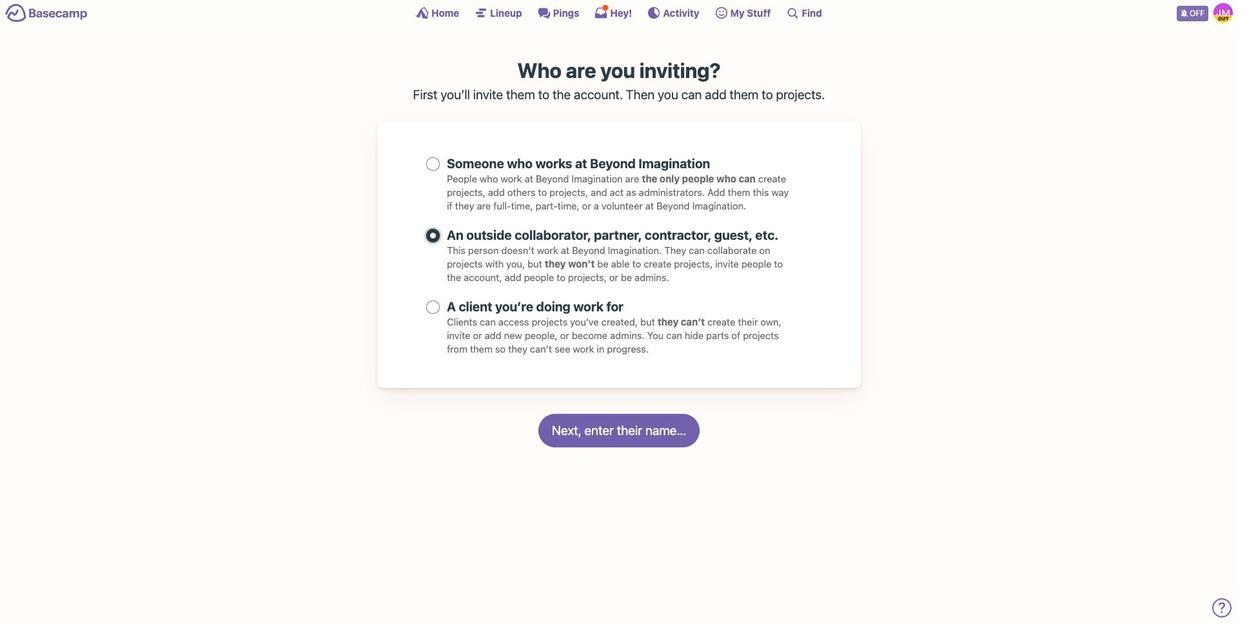 Task type: locate. For each thing, give the bounding box(es) containing it.
keyboard shortcut: ⌘ + / image
[[786, 6, 799, 19]]

main element
[[0, 0, 1238, 25]]

switch accounts image
[[5, 3, 88, 23]]



Task type: describe. For each thing, give the bounding box(es) containing it.
jer mill image
[[1214, 3, 1233, 23]]



Task type: vqa. For each thing, say whether or not it's contained in the screenshot.
"Keyboard shortcut: ⌘ + /" image
yes



